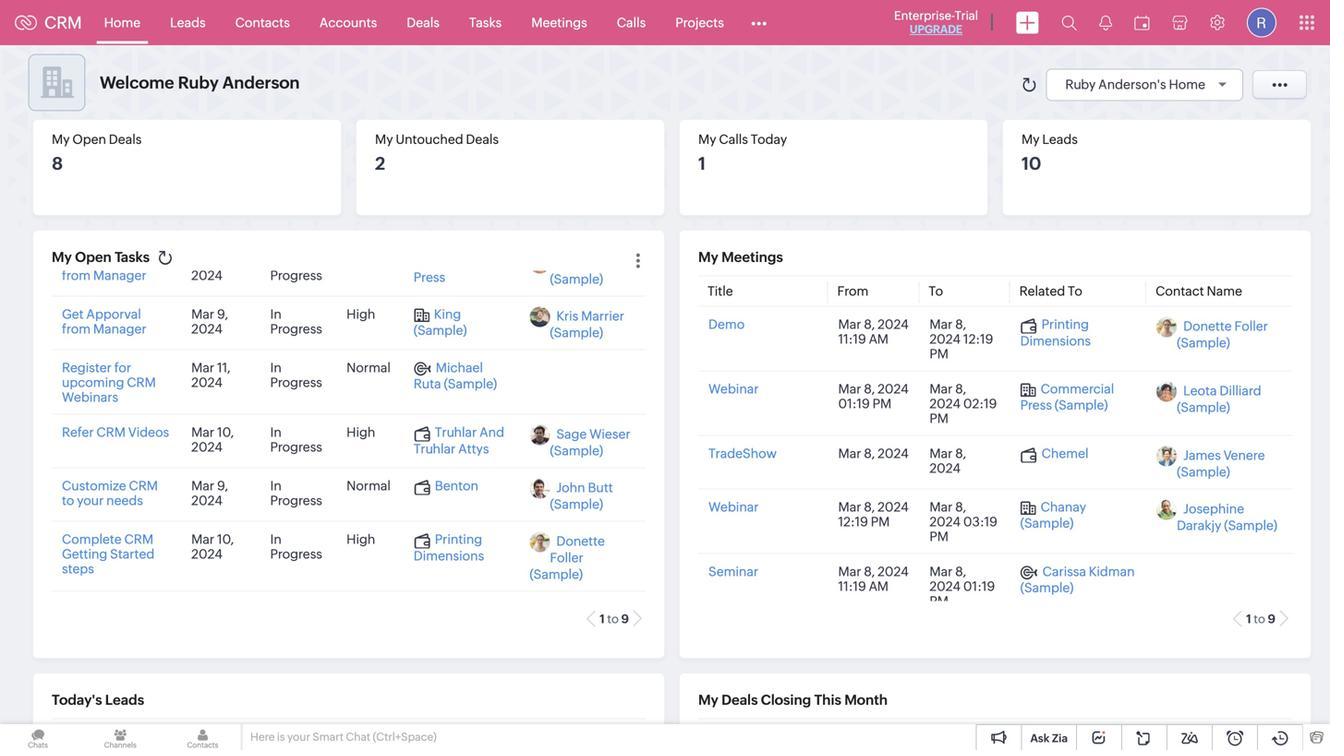 Task type: locate. For each thing, give the bounding box(es) containing it.
mar 8, 2024 01:19 pm down mar 8, 2024 03:19 pm
[[930, 565, 995, 609]]

progress for michael ruta (sample)
[[270, 375, 322, 390]]

from down my open tasks
[[62, 268, 91, 283]]

0 vertical spatial meetings
[[531, 15, 587, 30]]

from inside get apporval from manager
[[62, 322, 91, 337]]

in progress for printing dimensions
[[270, 533, 322, 562]]

4 in progress from the top
[[270, 425, 322, 455]]

my up 2
[[375, 132, 393, 147]]

crm down needs
[[124, 533, 153, 547]]

crm inside customize crm to your needs
[[129, 479, 158, 494]]

1 vertical spatial open
[[75, 249, 112, 266]]

webinar link down demo link
[[708, 382, 759, 397]]

from for approval
[[62, 268, 91, 283]]

leota dilliard (sample) link
[[550, 255, 634, 287], [1177, 384, 1261, 415]]

my up 10
[[1022, 132, 1040, 147]]

my for my leads 10
[[1022, 132, 1040, 147]]

0 horizontal spatial tasks
[[115, 249, 150, 266]]

printing for rightmost printing dimensions link
[[1042, 317, 1089, 332]]

2 11:19 from the top
[[838, 580, 866, 594]]

0 horizontal spatial donette foller (sample)
[[530, 534, 605, 582]]

michael ruta (sample)
[[414, 361, 497, 392]]

1 vertical spatial high
[[347, 425, 375, 440]]

1 vertical spatial manager
[[93, 322, 146, 337]]

01:19
[[838, 397, 870, 412], [963, 580, 995, 594]]

1 vertical spatial mar 8, 2024 11:19 am
[[838, 565, 909, 594]]

(sample) down josephine
[[1224, 519, 1278, 533]]

crm right refer
[[96, 425, 126, 440]]

sage
[[556, 427, 587, 442]]

printing dimensions down "benton" link
[[414, 533, 484, 564]]

donette down john butt (sample) link
[[556, 534, 605, 549]]

open up apporval
[[75, 249, 112, 266]]

crm right customize
[[129, 479, 158, 494]]

mar 8, 2024 01:19 pm
[[838, 382, 909, 412], [930, 565, 995, 609]]

donette foller (sample) link down john butt (sample) link
[[530, 534, 605, 582]]

2 9 from the left
[[1268, 613, 1276, 627]]

2 1 to 9 from the left
[[1246, 613, 1276, 627]]

0 horizontal spatial mar 8, 2024
[[838, 447, 909, 461]]

0 horizontal spatial donette foller (sample) link
[[530, 534, 605, 582]]

mar 8, 2024 03:19 pm
[[930, 500, 998, 545]]

2024 inside mar 8, 2024 02:19 pm
[[930, 397, 961, 412]]

3 mar 9, 2024 from the top
[[191, 479, 228, 509]]

press inside commercial press (sample)
[[1020, 398, 1052, 413]]

1 vertical spatial webinar link
[[708, 500, 759, 515]]

1 vertical spatial commercial
[[1041, 382, 1114, 397]]

my left approval
[[52, 249, 72, 266]]

upcoming
[[62, 375, 124, 390]]

printing dimensions down related to
[[1020, 317, 1091, 349]]

pm down mar 8, 2024 03:19 pm
[[930, 594, 949, 609]]

0 horizontal spatial dimensions
[[414, 549, 484, 564]]

0 vertical spatial mar 9, 2024
[[191, 254, 228, 283]]

my for my open tasks
[[52, 249, 72, 266]]

pm for chanay (sample)
[[930, 530, 949, 545]]

1 vertical spatial 11:19
[[838, 580, 866, 594]]

1 horizontal spatial donette
[[1183, 319, 1232, 334]]

0 horizontal spatial donette
[[556, 534, 605, 549]]

1 9, from the top
[[217, 254, 228, 268]]

get left approval
[[62, 254, 84, 268]]

10, for complete crm getting started steps
[[217, 533, 234, 547]]

1 horizontal spatial leota dilliard (sample)
[[1177, 384, 1261, 415]]

(sample) inside commercial press (sample)
[[1055, 398, 1108, 413]]

manager for approval
[[93, 268, 146, 283]]

in progress for benton
[[270, 479, 322, 509]]

high
[[347, 307, 375, 322], [347, 425, 375, 440], [347, 533, 375, 547]]

commercial press
[[414, 254, 508, 285]]

in for get approval from manager
[[270, 254, 282, 268]]

to right from link at the right of the page
[[929, 284, 943, 299]]

my inside my calls today 1
[[698, 132, 716, 147]]

am for mar 8, 2024 12:19 pm
[[869, 332, 889, 347]]

1 horizontal spatial 12:19
[[963, 332, 993, 347]]

(sample) down james
[[1177, 465, 1230, 480]]

1 10, from the top
[[217, 425, 234, 440]]

get left apporval
[[62, 307, 84, 322]]

0 horizontal spatial mar 8, 2024 12:19 pm
[[838, 500, 909, 530]]

2 mar 8, 2024 11:19 am from the top
[[838, 565, 909, 594]]

donette foller (sample) link
[[1177, 319, 1268, 351], [530, 534, 605, 582]]

mar 10, 2024 right videos
[[191, 425, 234, 455]]

1 vertical spatial 01:19
[[963, 580, 995, 594]]

leota up james
[[1183, 384, 1217, 399]]

1 webinar link from the top
[[708, 382, 759, 397]]

mar 10, 2024 for refer crm videos
[[191, 425, 234, 455]]

1 to 9
[[600, 613, 629, 627], [1246, 613, 1276, 627]]

home right anderson's
[[1169, 77, 1205, 92]]

1 vertical spatial leota dilliard (sample) link
[[1177, 384, 1261, 415]]

press inside commercial press
[[414, 270, 445, 285]]

pm inside mar 8, 2024 02:19 pm
[[930, 412, 949, 426]]

1 in progress from the top
[[270, 254, 322, 283]]

1 horizontal spatial 9
[[1268, 613, 1276, 627]]

search element
[[1050, 0, 1088, 45]]

1 horizontal spatial leads
[[170, 15, 206, 30]]

complete
[[62, 533, 122, 547]]

leota dilliard (sample) link up marrier on the left of page
[[550, 255, 634, 287]]

3 in progress from the top
[[270, 361, 322, 390]]

1 vertical spatial donette foller (sample) link
[[530, 534, 605, 582]]

2 progress from the top
[[270, 322, 322, 337]]

meetings inside meetings link
[[531, 15, 587, 30]]

benton
[[435, 479, 478, 494]]

11,
[[217, 361, 230, 375]]

signals image
[[1099, 15, 1112, 30]]

1 to from the left
[[929, 284, 943, 299]]

9, for get apporval from manager
[[217, 307, 228, 322]]

webinar link down "tradeshow"
[[708, 500, 759, 515]]

pm up mar 8, 2024 02:19 pm
[[930, 347, 949, 362]]

donette foller (sample) link down the name
[[1177, 319, 1268, 351]]

1 horizontal spatial dimensions
[[1020, 334, 1091, 349]]

kris marrier (sample)
[[550, 309, 624, 340]]

2 to from the left
[[1068, 284, 1082, 299]]

videos
[[128, 425, 169, 440]]

1 horizontal spatial 1
[[698, 154, 706, 174]]

mar 8, 2024
[[838, 447, 909, 461], [930, 447, 966, 476]]

progress
[[270, 268, 322, 283], [270, 322, 322, 337], [270, 375, 322, 390], [270, 440, 322, 455], [270, 494, 322, 509], [270, 547, 322, 562]]

0 vertical spatial mar 10, 2024
[[191, 425, 234, 455]]

my left closing
[[698, 693, 718, 709]]

1 horizontal spatial to
[[607, 613, 619, 627]]

profile image
[[1247, 8, 1277, 37]]

8, inside mar 8, 2024 02:19 pm
[[955, 382, 966, 397]]

1 vertical spatial donette
[[556, 534, 605, 549]]

mar 10, 2024
[[191, 425, 234, 455], [191, 533, 234, 562]]

4 in from the top
[[270, 425, 282, 440]]

tradeshow link
[[708, 447, 777, 461]]

2 mar 8, 2024 from the left
[[930, 447, 966, 476]]

3 in from the top
[[270, 361, 282, 375]]

crm inside complete crm getting started steps
[[124, 533, 153, 547]]

get apporval from manager
[[62, 307, 146, 337]]

get for get apporval from manager
[[62, 307, 84, 322]]

printing
[[1042, 317, 1089, 332], [435, 533, 482, 547]]

complete crm getting started steps link
[[62, 533, 154, 577]]

2 9, from the top
[[217, 307, 228, 322]]

1 vertical spatial truhlar
[[414, 442, 456, 457]]

(sample) down 'carissa'
[[1020, 581, 1074, 596]]

Other Modules field
[[739, 8, 779, 37]]

manager
[[93, 268, 146, 283], [93, 322, 146, 337]]

leota dilliard (sample) up marrier on the left of page
[[550, 255, 634, 287]]

1 1 to 9 from the left
[[600, 613, 629, 627]]

0 horizontal spatial to
[[929, 284, 943, 299]]

my inside my open deals 8
[[52, 132, 70, 147]]

get
[[62, 254, 84, 268], [62, 307, 84, 322]]

5 progress from the top
[[270, 494, 322, 509]]

5 in progress from the top
[[270, 479, 322, 509]]

0 vertical spatial tasks
[[469, 15, 502, 30]]

manager inside get approval from manager
[[93, 268, 146, 283]]

1 horizontal spatial press
[[1020, 398, 1052, 413]]

2 normal from the top
[[347, 479, 391, 494]]

crm for refer
[[96, 425, 126, 440]]

(sample) down john butt (sample) on the left bottom of the page
[[530, 568, 583, 582]]

10,
[[217, 425, 234, 440], [217, 533, 234, 547]]

calls inside calls link
[[617, 15, 646, 30]]

webinar link
[[708, 382, 759, 397], [708, 500, 759, 515]]

crm right upcoming
[[127, 375, 156, 390]]

donette for leftmost donette foller (sample) link
[[556, 534, 605, 549]]

from link
[[837, 284, 869, 299]]

0 horizontal spatial 1
[[600, 613, 605, 627]]

1 vertical spatial webinar
[[708, 500, 759, 515]]

to for complete crm getting started steps
[[607, 613, 619, 627]]

(sample) inside john butt (sample)
[[550, 497, 603, 512]]

webinar down demo link
[[708, 382, 759, 397]]

2 webinar link from the top
[[708, 500, 759, 515]]

1 horizontal spatial calls
[[719, 132, 748, 147]]

mar 8, 2024 12:19 pm left mar 8, 2024 03:19 pm
[[838, 500, 909, 530]]

normal left michael ruta (sample)
[[347, 361, 391, 375]]

2024
[[191, 268, 223, 283], [878, 317, 909, 332], [191, 322, 223, 337], [930, 332, 961, 347], [191, 375, 223, 390], [878, 382, 909, 397], [930, 397, 961, 412], [191, 440, 223, 455], [878, 447, 909, 461], [930, 461, 961, 476], [191, 494, 223, 509], [878, 500, 909, 515], [930, 515, 961, 530], [191, 547, 223, 562], [878, 565, 909, 580], [930, 580, 961, 594]]

2 vertical spatial leads
[[105, 693, 144, 709]]

chanay
[[1041, 500, 1086, 515]]

calls left projects link
[[617, 15, 646, 30]]

1 horizontal spatial donette foller (sample)
[[1177, 319, 1268, 351]]

0 horizontal spatial 9
[[621, 613, 629, 627]]

am
[[869, 332, 889, 347], [869, 580, 889, 594]]

0 vertical spatial 11:19
[[838, 332, 866, 347]]

pm left '02:19'
[[930, 412, 949, 426]]

commercial up king
[[435, 254, 508, 268]]

(sample) inside the kris marrier (sample)
[[550, 326, 603, 340]]

2 10, from the top
[[217, 533, 234, 547]]

1 from from the top
[[62, 268, 91, 283]]

leads link
[[155, 0, 220, 45]]

1 manager from the top
[[93, 268, 146, 283]]

2 horizontal spatial to
[[1254, 613, 1265, 627]]

5 in from the top
[[270, 479, 282, 494]]

my left today
[[698, 132, 716, 147]]

1 vertical spatial normal
[[347, 479, 391, 494]]

(sample) down michael
[[444, 377, 497, 392]]

0 vertical spatial leota dilliard (sample)
[[550, 255, 634, 287]]

my deals closing this month
[[698, 693, 888, 709]]

1 vertical spatial foller
[[550, 551, 584, 566]]

1 mar 10, 2024 from the top
[[191, 425, 234, 455]]

refer crm videos
[[62, 425, 169, 440]]

mar 9, 2024 for get apporval from manager
[[191, 307, 228, 337]]

1 normal from the top
[[347, 361, 391, 375]]

ruby anderson's home
[[1065, 77, 1205, 92]]

(sample) down john
[[550, 497, 603, 512]]

donette foller (sample)
[[1177, 319, 1268, 351], [530, 534, 605, 582]]

8, inside mar 8, 2024
[[955, 447, 966, 461]]

truhlar left attys
[[414, 442, 456, 457]]

donette foller (sample) down the name
[[1177, 319, 1268, 351]]

dimensions for the left printing dimensions link
[[414, 549, 484, 564]]

webinar
[[708, 382, 759, 397], [708, 500, 759, 515]]

mar 8, 2024 12:19 pm down to link
[[930, 317, 993, 362]]

(sample) down the chanay
[[1020, 516, 1074, 531]]

my for my calls today 1
[[698, 132, 716, 147]]

1 vertical spatial 9,
[[217, 307, 228, 322]]

webinar down "tradeshow"
[[708, 500, 759, 515]]

manager down my open tasks
[[93, 268, 146, 283]]

tradeshow
[[708, 447, 777, 461]]

0 horizontal spatial leads
[[105, 693, 144, 709]]

from up register
[[62, 322, 91, 337]]

0 vertical spatial 12:19
[[963, 332, 993, 347]]

0 vertical spatial get
[[62, 254, 84, 268]]

deals down welcome
[[109, 132, 142, 147]]

pm for printing dimensions
[[930, 347, 949, 362]]

my up title link
[[698, 249, 718, 266]]

0 horizontal spatial 1 to 9
[[600, 613, 629, 627]]

from inside get approval from manager
[[62, 268, 91, 283]]

ruby anderson's home link
[[1065, 77, 1233, 92]]

search image
[[1061, 15, 1077, 30]]

2 vertical spatial mar 9, 2024
[[191, 479, 228, 509]]

here is your smart chat (ctrl+space)
[[250, 732, 437, 744]]

meetings left calls link
[[531, 15, 587, 30]]

2 manager from the top
[[93, 322, 146, 337]]

leads
[[170, 15, 206, 30], [1042, 132, 1078, 147], [105, 693, 144, 709]]

1 vertical spatial printing dimensions
[[414, 533, 484, 564]]

printing down related to
[[1042, 317, 1089, 332]]

refer
[[62, 425, 94, 440]]

deals link
[[392, 0, 454, 45]]

(ctrl+space)
[[373, 732, 437, 744]]

1 vertical spatial press
[[1020, 398, 1052, 413]]

high for truhlar and truhlar attys
[[347, 425, 375, 440]]

dimensions down "benton" link
[[414, 549, 484, 564]]

contacts link
[[220, 0, 305, 45]]

8,
[[864, 317, 875, 332], [955, 317, 966, 332], [864, 382, 875, 397], [955, 382, 966, 397], [864, 447, 875, 461], [955, 447, 966, 461], [864, 500, 875, 515], [955, 500, 966, 515], [864, 565, 875, 580], [955, 565, 966, 580]]

3 progress from the top
[[270, 375, 322, 390]]

pm left mar 8, 2024 03:19 pm
[[871, 515, 890, 530]]

mar 8, 2024 11:19 am for mar 8, 2024 01:19 pm
[[838, 565, 909, 594]]

1 horizontal spatial your
[[287, 732, 310, 744]]

press
[[414, 270, 445, 285], [1020, 398, 1052, 413]]

leads inside my leads 10
[[1042, 132, 1078, 147]]

(sample) down sage
[[550, 444, 603, 459]]

1 horizontal spatial mar 8, 2024
[[930, 447, 966, 476]]

open for deals
[[72, 132, 106, 147]]

0 horizontal spatial 12:19
[[838, 515, 868, 530]]

11:19 for mar 8, 2024 01:19 pm
[[838, 580, 866, 594]]

2 get from the top
[[62, 307, 84, 322]]

channels image
[[82, 725, 158, 751]]

1 am from the top
[[869, 332, 889, 347]]

pm inside mar 8, 2024 03:19 pm
[[930, 530, 949, 545]]

printing dimensions link down related to
[[1020, 317, 1091, 349]]

pm left mar 8, 2024 02:19 pm
[[873, 397, 892, 412]]

foller down john butt (sample) link
[[550, 551, 584, 566]]

signals element
[[1088, 0, 1123, 45]]

1 inside my calls today 1
[[698, 154, 706, 174]]

my inside my leads 10
[[1022, 132, 1040, 147]]

1 for in progress
[[600, 613, 605, 627]]

name
[[1207, 284, 1242, 299]]

mar 9, 2024 for get approval from manager
[[191, 254, 228, 283]]

(sample) inside james venere (sample)
[[1177, 465, 1230, 480]]

pm left 03:19
[[930, 530, 949, 545]]

1 horizontal spatial mar 8, 2024 01:19 pm
[[930, 565, 995, 609]]

0 horizontal spatial leota dilliard (sample) link
[[550, 255, 634, 287]]

king (sample) link
[[414, 307, 467, 338]]

1 in from the top
[[270, 254, 282, 268]]

dilliard up marrier on the left of page
[[593, 255, 634, 270]]

0 vertical spatial calls
[[617, 15, 646, 30]]

1 vertical spatial calls
[[719, 132, 748, 147]]

2 mar 10, 2024 from the top
[[191, 533, 234, 562]]

4 progress from the top
[[270, 440, 322, 455]]

2 webinar from the top
[[708, 500, 759, 515]]

deals right untouched at the left top of page
[[466, 132, 499, 147]]

mar 8, 2024 01:19 pm left mar 8, 2024 02:19 pm
[[838, 382, 909, 412]]

here
[[250, 732, 275, 744]]

pm
[[930, 347, 949, 362], [873, 397, 892, 412], [930, 412, 949, 426], [871, 515, 890, 530], [930, 530, 949, 545], [930, 594, 949, 609]]

anderson's
[[1098, 77, 1166, 92]]

complete crm getting started steps
[[62, 533, 154, 577]]

2 in from the top
[[270, 307, 282, 322]]

crm inside register for upcoming crm webinars
[[127, 375, 156, 390]]

meetings up title link
[[722, 249, 783, 266]]

commercial inside commercial press (sample)
[[1041, 382, 1114, 397]]

my inside the "my untouched deals 2"
[[375, 132, 393, 147]]

create menu element
[[1005, 0, 1050, 45]]

0 horizontal spatial to
[[62, 494, 74, 509]]

1 horizontal spatial leota dilliard (sample) link
[[1177, 384, 1261, 415]]

donette foller (sample) down john butt (sample) link
[[530, 534, 605, 582]]

related to
[[1019, 284, 1082, 299]]

6 in progress from the top
[[270, 533, 322, 562]]

1 vertical spatial leota
[[1183, 384, 1217, 399]]

2024 inside mar 8, 2024
[[930, 461, 961, 476]]

commercial up "chemel"
[[1041, 382, 1114, 397]]

closing
[[761, 693, 811, 709]]

home up welcome
[[104, 15, 141, 30]]

0 vertical spatial leota dilliard (sample) link
[[550, 255, 634, 287]]

1 11:19 from the top
[[838, 332, 866, 347]]

0 vertical spatial your
[[77, 494, 104, 509]]

trial
[[955, 9, 978, 23]]

foller down the name
[[1235, 319, 1268, 334]]

2 high from the top
[[347, 425, 375, 440]]

0 vertical spatial from
[[62, 268, 91, 283]]

dimensions
[[1020, 334, 1091, 349], [414, 549, 484, 564]]

deals inside my open deals 8
[[109, 132, 142, 147]]

commercial inside commercial press
[[435, 254, 508, 268]]

and
[[479, 425, 504, 440]]

0 vertical spatial press
[[414, 270, 445, 285]]

1 mar 8, 2024 from the left
[[838, 447, 909, 461]]

ruby left anderson's
[[1065, 77, 1096, 92]]

1 vertical spatial donette foller (sample)
[[530, 534, 605, 582]]

0 vertical spatial commercial
[[435, 254, 508, 268]]

(sample) inside michael ruta (sample)
[[444, 377, 497, 392]]

leota up kris
[[556, 255, 590, 270]]

tasks right deals link
[[469, 15, 502, 30]]

0 vertical spatial high
[[347, 307, 375, 322]]

0 horizontal spatial foller
[[550, 551, 584, 566]]

printing dimensions link down "benton" link
[[414, 533, 484, 564]]

2 mar 9, 2024 from the top
[[191, 307, 228, 337]]

contact
[[1156, 284, 1204, 299]]

ruby
[[178, 73, 219, 92], [1065, 77, 1096, 92]]

customize crm to your needs link
[[62, 479, 158, 509]]

get inside get approval from manager
[[62, 254, 84, 268]]

mar 10, 2024 right started
[[191, 533, 234, 562]]

my up 8
[[52, 132, 70, 147]]

1 mar 8, 2024 11:19 am from the top
[[838, 317, 909, 347]]

1 high from the top
[[347, 307, 375, 322]]

1 webinar from the top
[[708, 382, 759, 397]]

1 vertical spatial leads
[[1042, 132, 1078, 147]]

get inside get apporval from manager
[[62, 307, 84, 322]]

0 vertical spatial leads
[[170, 15, 206, 30]]

in for register for upcoming crm webinars
[[270, 361, 282, 375]]

truhlar up attys
[[435, 425, 477, 440]]

2 from from the top
[[62, 322, 91, 337]]

normal left "benton" link
[[347, 479, 391, 494]]

0 vertical spatial mar 8, 2024 11:19 am
[[838, 317, 909, 347]]

1 vertical spatial your
[[287, 732, 310, 744]]

to link
[[929, 284, 943, 299]]

truhlar and truhlar attys link
[[414, 425, 504, 457]]

1 vertical spatial dimensions
[[414, 549, 484, 564]]

0 horizontal spatial leota
[[556, 255, 590, 270]]

1
[[698, 154, 706, 174], [600, 613, 605, 627], [1246, 613, 1251, 627]]

0 vertical spatial 9,
[[217, 254, 228, 268]]

deals left tasks link
[[407, 15, 440, 30]]

profile element
[[1236, 0, 1288, 45]]

6 progress from the top
[[270, 547, 322, 562]]

open inside my open deals 8
[[72, 132, 106, 147]]

dimensions down related to
[[1020, 334, 1091, 349]]

0 vertical spatial normal
[[347, 361, 391, 375]]

press up chemel link
[[1020, 398, 1052, 413]]

am for mar 8, 2024 01:19 pm
[[869, 580, 889, 594]]

(sample) down contact name
[[1177, 336, 1230, 351]]

0 vertical spatial 01:19
[[838, 397, 870, 412]]

open down welcome
[[72, 132, 106, 147]]

accounts
[[319, 15, 377, 30]]

6 in from the top
[[270, 533, 282, 547]]

today
[[751, 132, 787, 147]]

1 9 from the left
[[621, 613, 629, 627]]

1 vertical spatial dilliard
[[1220, 384, 1261, 399]]

projects
[[675, 15, 724, 30]]

webinar link for 01:19
[[708, 382, 759, 397]]

from
[[62, 268, 91, 283], [62, 322, 91, 337]]

tasks link
[[454, 0, 517, 45]]

3 9, from the top
[[217, 479, 228, 494]]

manager up "for"
[[93, 322, 146, 337]]

0 vertical spatial open
[[72, 132, 106, 147]]

ruby down leads link
[[178, 73, 219, 92]]

(sample)
[[550, 272, 603, 287], [414, 323, 467, 338], [550, 326, 603, 340], [1177, 336, 1230, 351], [444, 377, 497, 392], [1055, 398, 1108, 413], [1177, 400, 1230, 415], [550, 444, 603, 459], [1177, 465, 1230, 480], [550, 497, 603, 512], [1020, 516, 1074, 531], [1224, 519, 1278, 533], [530, 568, 583, 582], [1020, 581, 1074, 596]]

2 am from the top
[[869, 580, 889, 594]]

3 high from the top
[[347, 533, 375, 547]]

1 get from the top
[[62, 254, 84, 268]]

your left needs
[[77, 494, 104, 509]]

mar 8, 2024 11:19 am
[[838, 317, 909, 347], [838, 565, 909, 594]]

2 in progress from the top
[[270, 307, 322, 337]]

(sample) inside chanay (sample)
[[1020, 516, 1074, 531]]

john
[[556, 481, 585, 496]]

dimensions for rightmost printing dimensions link
[[1020, 334, 1091, 349]]

1 mar 9, 2024 from the top
[[191, 254, 228, 283]]

to right related
[[1068, 284, 1082, 299]]

printing down 'benton'
[[435, 533, 482, 547]]

2024 inside mar 8, 2024 03:19 pm
[[930, 515, 961, 530]]

manager inside get apporval from manager
[[93, 322, 146, 337]]

(sample) down kris
[[550, 326, 603, 340]]

0 horizontal spatial commercial
[[435, 254, 508, 268]]

leota dilliard (sample) link up james
[[1177, 384, 1261, 415]]

tasks up apporval
[[115, 249, 150, 266]]

calls left today
[[719, 132, 748, 147]]

deals inside the "my untouched deals 2"
[[466, 132, 499, 147]]

press up king
[[414, 270, 445, 285]]

leota dilliard (sample) up james
[[1177, 384, 1261, 415]]

(sample) up "chemel"
[[1055, 398, 1108, 413]]

1 horizontal spatial printing dimensions
[[1020, 317, 1091, 349]]

dilliard up the venere on the right bottom of page
[[1220, 384, 1261, 399]]

0 vertical spatial printing dimensions link
[[1020, 317, 1091, 349]]

1 vertical spatial leota dilliard (sample)
[[1177, 384, 1261, 415]]

progress for king (sample)
[[270, 322, 322, 337]]

9 for mar 8, 2024 01:19 pm
[[1268, 613, 1276, 627]]

donette down contact name
[[1183, 319, 1232, 334]]

your right is on the bottom left of the page
[[287, 732, 310, 744]]



Task type: describe. For each thing, give the bounding box(es) containing it.
0 horizontal spatial printing dimensions
[[414, 533, 484, 564]]

title
[[708, 284, 733, 299]]

press for commercial press (sample)
[[1020, 398, 1052, 413]]

zia
[[1052, 733, 1068, 745]]

(sample) inside carissa kidman (sample)
[[1020, 581, 1074, 596]]

1 progress from the top
[[270, 268, 322, 283]]

normal for michael ruta (sample)
[[347, 361, 391, 375]]

contact name link
[[1156, 284, 1242, 299]]

normal for benton
[[347, 479, 391, 494]]

02:19
[[963, 397, 997, 412]]

started
[[110, 547, 154, 562]]

(sample) up kris
[[550, 272, 603, 287]]

get for get approval from manager
[[62, 254, 84, 268]]

in for complete crm getting started steps
[[270, 533, 282, 547]]

mar inside "mar 11, 2024"
[[191, 361, 214, 375]]

crm for customize
[[129, 479, 158, 494]]

to for seminar
[[1254, 613, 1265, 627]]

title link
[[708, 284, 733, 299]]

my for my deals closing this month
[[698, 693, 718, 709]]

welcome ruby anderson
[[100, 73, 300, 92]]

1 horizontal spatial leota
[[1183, 384, 1217, 399]]

mar 10, 2024 for complete crm getting started steps
[[191, 533, 234, 562]]

get approval from manager link
[[62, 254, 146, 283]]

my open tasks
[[52, 249, 150, 266]]

1 horizontal spatial printing dimensions link
[[1020, 317, 1091, 349]]

kidman
[[1089, 565, 1135, 580]]

getting
[[62, 547, 107, 562]]

get approval from manager
[[62, 254, 146, 283]]

(sample) down king
[[414, 323, 467, 338]]

progress for benton
[[270, 494, 322, 509]]

manager for apporval
[[93, 322, 146, 337]]

this
[[814, 693, 841, 709]]

1 horizontal spatial mar 8, 2024 12:19 pm
[[930, 317, 993, 362]]

chanay (sample) link
[[1020, 500, 1086, 531]]

ask
[[1030, 733, 1050, 745]]

9, for get approval from manager
[[217, 254, 228, 268]]

get apporval from manager link
[[62, 307, 146, 337]]

chanay (sample)
[[1020, 500, 1086, 531]]

demo
[[708, 317, 745, 332]]

king (sample)
[[414, 307, 467, 338]]

seminar
[[708, 565, 758, 580]]

mar 11, 2024
[[191, 361, 230, 390]]

james venere (sample) link
[[1177, 448, 1265, 480]]

1 vertical spatial 12:19
[[838, 515, 868, 530]]

related
[[1019, 284, 1065, 299]]

0 vertical spatial dilliard
[[593, 255, 634, 270]]

progress for printing dimensions
[[270, 547, 322, 562]]

ruta
[[414, 377, 441, 392]]

refer crm videos link
[[62, 425, 169, 440]]

in for get apporval from manager
[[270, 307, 282, 322]]

0 vertical spatial foller
[[1235, 319, 1268, 334]]

anderson
[[222, 73, 300, 92]]

projects link
[[661, 0, 739, 45]]

10, for refer crm videos
[[217, 425, 234, 440]]

create menu image
[[1016, 12, 1039, 34]]

enterprise-
[[894, 9, 955, 23]]

commercial press link
[[414, 254, 508, 285]]

0 vertical spatial leota
[[556, 255, 590, 270]]

my for my open deals 8
[[52, 132, 70, 147]]

1 horizontal spatial ruby
[[1065, 77, 1096, 92]]

0 horizontal spatial leota dilliard (sample)
[[550, 255, 634, 287]]

0 horizontal spatial ruby
[[178, 73, 219, 92]]

11:19 for mar 8, 2024 12:19 pm
[[838, 332, 866, 347]]

for
[[114, 361, 131, 375]]

mar 9, 2024 for customize crm to your needs
[[191, 479, 228, 509]]

carissa kidman (sample) link
[[1020, 565, 1135, 596]]

pm for carissa kidman (sample)
[[930, 594, 949, 609]]

chemel
[[1042, 447, 1089, 461]]

james
[[1183, 448, 1221, 463]]

apporval
[[86, 307, 141, 322]]

0 horizontal spatial printing dimensions link
[[414, 533, 484, 564]]

king
[[434, 307, 461, 322]]

mar 8, 2024 11:19 am for mar 8, 2024 12:19 pm
[[838, 317, 909, 347]]

high for printing dimensions
[[347, 533, 375, 547]]

1 horizontal spatial home
[[1169, 77, 1205, 92]]

1 vertical spatial mar 8, 2024 12:19 pm
[[838, 500, 909, 530]]

chemel link
[[1020, 447, 1089, 463]]

sage wieser (sample) link
[[550, 427, 630, 459]]

1 to 9 for in progress
[[600, 613, 629, 627]]

your inside customize crm to your needs
[[77, 494, 104, 509]]

donette for topmost donette foller (sample) link
[[1183, 319, 1232, 334]]

commercial for commercial press (sample)
[[1041, 382, 1114, 397]]

mar inside mar 8, 2024 02:19 pm
[[930, 382, 953, 397]]

leads for my leads 10
[[1042, 132, 1078, 147]]

1 vertical spatial tasks
[[115, 249, 150, 266]]

press for commercial press
[[414, 270, 445, 285]]

calls link
[[602, 0, 661, 45]]

webinar for mar 8, 2024 12:19 pm
[[708, 500, 759, 515]]

in progress for king (sample)
[[270, 307, 322, 337]]

1 to 9 for mar 8, 2024 01:19 pm
[[1246, 613, 1276, 627]]

josephine
[[1183, 502, 1244, 517]]

sage wieser (sample)
[[550, 427, 630, 459]]

mar inside mar 8, 2024 03:19 pm
[[930, 500, 953, 515]]

(sample) inside sage wieser (sample)
[[550, 444, 603, 459]]

ask zia
[[1030, 733, 1068, 745]]

smart
[[313, 732, 344, 744]]

from for apporval
[[62, 322, 91, 337]]

crm link
[[15, 13, 82, 32]]

high for king (sample)
[[347, 307, 375, 322]]

9 for in progress
[[621, 613, 629, 627]]

john butt (sample) link
[[550, 481, 613, 512]]

today's leads
[[52, 693, 144, 709]]

0 vertical spatial home
[[104, 15, 141, 30]]

1 horizontal spatial 01:19
[[963, 580, 995, 594]]

enterprise-trial upgrade
[[894, 9, 978, 36]]

my open deals 8
[[52, 132, 142, 174]]

crm for complete
[[124, 533, 153, 547]]

9, for customize crm to your needs
[[217, 479, 228, 494]]

in progress for michael ruta (sample)
[[270, 361, 322, 390]]

josephine darakjy (sample)
[[1177, 502, 1278, 533]]

john butt (sample)
[[550, 481, 613, 512]]

accounts link
[[305, 0, 392, 45]]

progress for truhlar and truhlar attys
[[270, 440, 322, 455]]

carissa kidman (sample)
[[1020, 565, 1135, 596]]

2024 inside "mar 11, 2024"
[[191, 375, 223, 390]]

in progress for truhlar and truhlar attys
[[270, 425, 322, 455]]

demo link
[[708, 317, 745, 332]]

crm right the logo
[[44, 13, 82, 32]]

contacts image
[[165, 725, 241, 751]]

truhlar and truhlar attys
[[414, 425, 504, 457]]

today's
[[52, 693, 102, 709]]

2
[[375, 154, 385, 174]]

in for refer crm videos
[[270, 425, 282, 440]]

kris marrier (sample) link
[[550, 309, 624, 340]]

leads for today's leads
[[105, 693, 144, 709]]

is
[[277, 732, 285, 744]]

deals left closing
[[722, 693, 758, 709]]

my for my meetings
[[698, 249, 718, 266]]

contact name
[[1156, 284, 1242, 299]]

marrier
[[581, 309, 624, 324]]

1 for mar 8, 2024 02:19 pm
[[1246, 613, 1251, 627]]

commercial for commercial press
[[435, 254, 508, 268]]

my for my untouched deals 2
[[375, 132, 393, 147]]

attys
[[458, 442, 489, 457]]

1 horizontal spatial tasks
[[469, 15, 502, 30]]

webinar for mar 8, 2024 01:19 pm
[[708, 382, 759, 397]]

printing for the left printing dimensions link
[[435, 533, 482, 547]]

8, inside mar 8, 2024 03:19 pm
[[955, 500, 966, 515]]

1 horizontal spatial meetings
[[722, 249, 783, 266]]

michael
[[436, 361, 483, 375]]

josephine darakjy (sample) link
[[1177, 502, 1278, 533]]

open for tasks
[[75, 249, 112, 266]]

1 vertical spatial mar 8, 2024 01:19 pm
[[930, 565, 995, 609]]

commercial press (sample)
[[1020, 382, 1114, 413]]

venere
[[1224, 448, 1265, 463]]

welcome
[[100, 73, 174, 92]]

in for customize crm to your needs
[[270, 479, 282, 494]]

to inside customize crm to your needs
[[62, 494, 74, 509]]

0 vertical spatial mar 8, 2024 01:19 pm
[[838, 382, 909, 412]]

james venere (sample)
[[1177, 448, 1265, 480]]

(sample) up james
[[1177, 400, 1230, 415]]

calls inside my calls today 1
[[719, 132, 748, 147]]

03:19
[[963, 515, 998, 530]]

webinar link for 12:19
[[708, 500, 759, 515]]

upgrade
[[910, 23, 963, 36]]

calendar image
[[1134, 15, 1150, 30]]

kris
[[556, 309, 579, 324]]

pm for commercial press (sample)
[[930, 412, 949, 426]]

contacts
[[235, 15, 290, 30]]

steps
[[62, 562, 94, 577]]

(sample) inside josephine darakjy (sample)
[[1224, 519, 1278, 533]]

0 horizontal spatial 01:19
[[838, 397, 870, 412]]

logo image
[[15, 15, 37, 30]]

register
[[62, 361, 112, 375]]

0 vertical spatial truhlar
[[435, 425, 477, 440]]

seminar link
[[708, 565, 758, 580]]

chats image
[[0, 725, 76, 751]]

0 vertical spatial donette foller (sample) link
[[1177, 319, 1268, 351]]

register for upcoming crm webinars link
[[62, 361, 156, 405]]

1 horizontal spatial dilliard
[[1220, 384, 1261, 399]]



Task type: vqa. For each thing, say whether or not it's contained in the screenshot.
the Ruby Anderson's Home
yes



